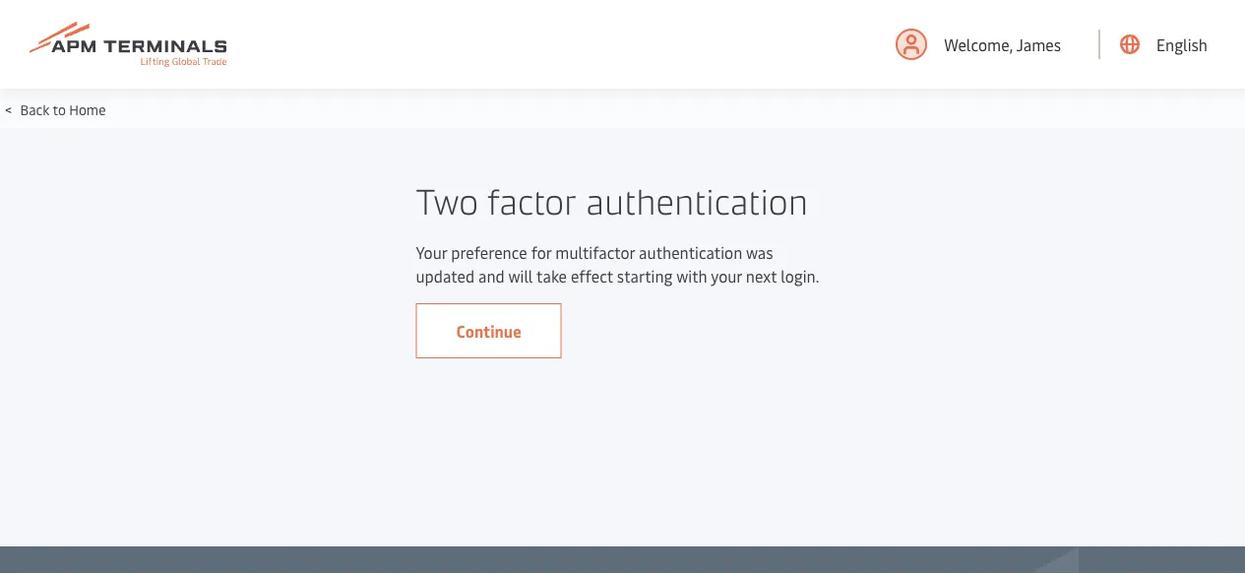 Task type: vqa. For each thing, say whether or not it's contained in the screenshot.
Two factor authentication
yes



Task type: locate. For each thing, give the bounding box(es) containing it.
your preference for multifactor authentication was updated and will take effect starting with your next login.
[[416, 241, 820, 286]]

1 vertical spatial authentication
[[639, 241, 743, 262]]

authentication
[[586, 176, 808, 224], [639, 241, 743, 262]]

0 vertical spatial authentication
[[586, 176, 808, 224]]

preference
[[451, 241, 528, 262]]

factor
[[488, 176, 577, 224]]

two factor authentication main content
[[0, 0, 1246, 547]]

welcome,
[[945, 33, 1013, 55]]

welcome, james
[[945, 33, 1062, 55]]

starting
[[617, 265, 673, 286]]

effect
[[571, 265, 613, 286]]

continue link
[[416, 303, 562, 358]]

multifactor
[[556, 241, 635, 262]]

was
[[746, 241, 774, 262]]

back to home link
[[17, 99, 106, 118]]

authentication inside your preference for multifactor authentication was updated and will take effect starting with your next login.
[[639, 241, 743, 262]]

welcome, james link
[[896, 0, 1062, 89]]



Task type: describe. For each thing, give the bounding box(es) containing it.
to
[[53, 99, 66, 118]]

two
[[416, 176, 479, 224]]

for
[[531, 241, 552, 262]]

continue
[[456, 320, 522, 341]]

login.
[[781, 265, 820, 286]]

your
[[416, 241, 447, 262]]

english link
[[1121, 0, 1208, 89]]

back
[[20, 99, 50, 118]]

next
[[746, 265, 777, 286]]

your
[[711, 265, 742, 286]]

back to home
[[17, 99, 106, 118]]

take
[[537, 265, 567, 286]]

updated
[[416, 265, 475, 286]]

and
[[479, 265, 505, 286]]

with
[[677, 265, 708, 286]]

james
[[1017, 33, 1062, 55]]

will
[[509, 265, 533, 286]]

english
[[1157, 33, 1208, 55]]

logo image
[[30, 21, 226, 67]]

two factor authentication
[[416, 176, 808, 224]]

home
[[69, 99, 106, 118]]



